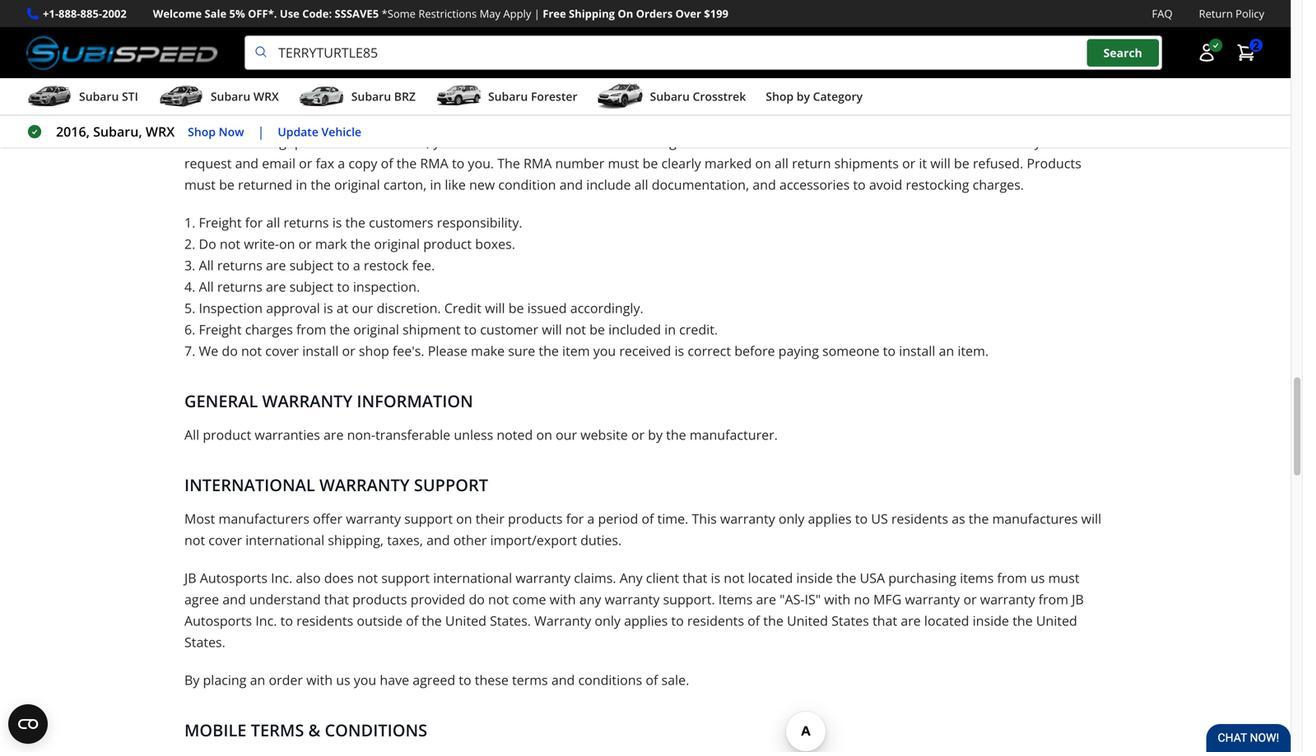 Task type: describe. For each thing, give the bounding box(es) containing it.
time.
[[658, 510, 689, 528]]

2016, subaru, wrx
[[56, 123, 175, 141]]

parts
[[1023, 10, 1055, 27]]

subaru sti
[[79, 89, 138, 104]]

condition
[[499, 176, 556, 194]]

other
[[454, 532, 487, 549]]

not right does in the bottom left of the page
[[357, 570, 378, 587]]

subaru for subaru forester
[[488, 89, 528, 104]]

accounting.
[[292, 74, 363, 92]]

refused.
[[973, 155, 1024, 172]]

order inside due to the integration of several systems and processes across multiple departments orders cannot be canceled or exchanged except in very limited circumstances. to inquire about canceling an order please
[[464, 10, 498, 27]]

is inside "with your full name, order id, reason for canceling, and the part or parts you want to cancel. a small fee (5%-10% of the original price) will apply to order cancellations as the credit card companies charge us to process your original transaction. we believe this is fair since you clicked on the order button and typed your information in. we have to pay people to process the order and do the accounting."
[[406, 52, 415, 70]]

also
[[296, 570, 321, 587]]

to
[[279, 10, 295, 27]]

be down request
[[219, 176, 235, 194]]

6.
[[185, 321, 196, 339]]

general
[[185, 390, 258, 413]]

shipping
[[569, 6, 615, 21]]

5%
[[229, 6, 245, 21]]

integration
[[253, 0, 320, 6]]

+1-888-885-2002
[[43, 6, 127, 21]]

inspection
[[199, 300, 263, 317]]

not up items
[[724, 570, 745, 587]]

for inside "with your full name, order id, reason for canceling, and the part or parts you want to cancel. a small fee (5%-10% of the original price) will apply to order cancellations as the credit card companies charge us to process your original transaction. we believe this is fair since you clicked on the order button and typed your information in. we have to pay people to process the order and do the accounting."
[[842, 10, 860, 27]]

warranty down "purchasing" at the bottom
[[906, 591, 961, 609]]

0 vertical spatial inside
[[797, 570, 833, 587]]

not right do
[[220, 235, 241, 253]]

open widget image
[[8, 705, 48, 745]]

support
[[414, 474, 489, 497]]

1 vertical spatial process
[[1024, 52, 1072, 70]]

typed
[[701, 52, 736, 70]]

most manufacturers offer warranty support on their products for a period of time. this warranty only applies to us residents as the manufactures will not cover international shipping, taxes, and other import/export duties.
[[185, 510, 1102, 549]]

in.
[[847, 52, 862, 70]]

us down multiple
[[595, 10, 609, 27]]

warranty up come
[[516, 570, 571, 587]]

original inside before returning qualified merchandise, you must contact customer service to get an rma number. customer service will fill out details of your request and email or fax a copy of the rma to you. the rma number must be clearly marked on all return shipments or it will be refused. products must be returned in the original carton, in like new condition and include all documentation, and accessories to avoid restocking charges.
[[334, 176, 380, 194]]

and inside due to the integration of several systems and processes across multiple departments orders cannot be canceled or exchanged except in very limited circumstances. to inquire about canceling an order please
[[440, 0, 463, 6]]

people
[[963, 52, 1005, 70]]

original up shop
[[354, 321, 399, 339]]

your down parts
[[1040, 31, 1068, 49]]

the
[[498, 155, 520, 172]]

for inside most manufacturers offer warranty support on their products for a period of time. this warranty only applies to us residents as the manufactures will not cover international shipping, taxes, and other import/export duties.
[[566, 510, 584, 528]]

must up you.
[[460, 133, 491, 151]]

name,
[[697, 10, 735, 27]]

items
[[960, 570, 994, 587]]

of down merchandise,
[[381, 155, 393, 172]]

your right typed
[[739, 52, 767, 70]]

you down 'limited'
[[1059, 10, 1081, 27]]

and right terms
[[552, 672, 575, 690]]

and down 'cancellations'
[[674, 52, 698, 70]]

with up warranty
[[550, 591, 576, 609]]

not inside most manufacturers offer warranty support on their products for a period of time. this warranty only applies to us residents as the manufactures will not cover international shipping, taxes, and other import/export duties.
[[185, 532, 205, 549]]

and down transaction.
[[222, 74, 246, 92]]

not left come
[[488, 591, 509, 609]]

2 install from the left
[[900, 342, 936, 360]]

out
[[951, 133, 972, 151]]

10%
[[377, 31, 403, 49]]

will up customer
[[485, 300, 505, 317]]

information
[[771, 52, 844, 70]]

return
[[792, 155, 832, 172]]

to inside most manufacturers offer warranty support on their products for a period of time. this warranty only applies to us residents as the manufactures will not cover international shipping, taxes, and other import/export duties.
[[856, 510, 868, 528]]

are down mfg
[[901, 613, 921, 630]]

of right details
[[1019, 133, 1032, 151]]

of right outside
[[406, 613, 419, 630]]

0 horizontal spatial residents
[[297, 613, 354, 630]]

to down mark
[[337, 257, 350, 274]]

to down 'understand' at the left bottom of the page
[[281, 613, 293, 630]]

states
[[832, 613, 870, 630]]

systems
[[386, 0, 436, 6]]

shop by category button
[[766, 82, 863, 115]]

0 vertical spatial returns
[[284, 214, 329, 232]]

order up a subaru crosstrek thumbnail image
[[592, 52, 626, 70]]

items
[[719, 591, 753, 609]]

any
[[620, 570, 643, 587]]

do inside 1. freight for all returns is the customers responsibility. 2. do not write-on or mark the original product boxes. 3. all returns are subject to a restock fee. 4. all returns are subject to inspection. 5. inspection approval is at our discretion. credit will be issued accordingly. 6. freight charges from the original shipment to customer will not be included in credit. 7. we do not cover install or shop fee's. please make sure the item you received is correct before paying someone to install an item.
[[222, 342, 238, 360]]

crosstrek
[[693, 89, 746, 104]]

must down request
[[185, 176, 216, 194]]

only inside most manufacturers offer warranty support on their products for a period of time. this warranty only applies to us residents as the manufactures will not cover international shipping, taxes, and other import/export duties.
[[779, 510, 805, 528]]

to down circumstances.
[[218, 31, 231, 49]]

will left fill
[[910, 133, 930, 151]]

4.
[[185, 278, 196, 296]]

1 vertical spatial autosports
[[185, 613, 252, 630]]

subaru for subaru wrx
[[211, 89, 251, 104]]

an right 'placing'
[[250, 672, 265, 690]]

will down 'issued'
[[542, 321, 562, 339]]

mobile terms & conditions
[[185, 720, 428, 742]]

2 horizontal spatial from
[[1039, 591, 1069, 609]]

you inside before returning qualified merchandise, you must contact customer service to get an rma number. customer service will fill out details of your request and email or fax a copy of the rma to you. the rma number must be clearly marked on all return shipments or it will be refused. products must be returned in the original carton, in like new condition and include all documentation, and accessories to avoid restocking charges.
[[433, 133, 456, 151]]

may
[[480, 6, 501, 21]]

any
[[580, 591, 602, 609]]

to left get
[[654, 133, 666, 151]]

of inside most manufacturers offer warranty support on their products for a period of time. this warranty only applies to us residents as the manufactures will not cover international shipping, taxes, and other import/export duties.
[[642, 510, 654, 528]]

in left like
[[430, 176, 442, 194]]

1.
[[185, 214, 196, 232]]

in inside due to the integration of several systems and processes across multiple departments orders cannot be canceled or exchanged except in very limited circumstances. to inquire about canceling an order please
[[1008, 0, 1020, 6]]

2 freight from the top
[[199, 321, 242, 339]]

warranty down any
[[605, 591, 660, 609]]

credit
[[445, 300, 482, 317]]

carton,
[[384, 176, 427, 194]]

1 horizontal spatial jb
[[1073, 591, 1085, 609]]

before
[[185, 133, 226, 151]]

to down the credit
[[464, 321, 477, 339]]

subaru crosstrek
[[650, 89, 746, 104]]

products inside most manufacturers offer warranty support on their products for a period of time. this warranty only applies to us residents as the manufactures will not cover international shipping, taxes, and other import/export duties.
[[508, 510, 563, 528]]

order up terms on the bottom left
[[269, 672, 303, 690]]

1 vertical spatial inside
[[973, 613, 1010, 630]]

restock
[[364, 257, 409, 274]]

fee's.
[[393, 342, 425, 360]]

to up the people
[[973, 31, 985, 49]]

subaru brz button
[[299, 82, 416, 115]]

is up mark
[[333, 214, 342, 232]]

0 horizontal spatial that
[[324, 591, 349, 609]]

0 horizontal spatial wrx
[[146, 123, 175, 141]]

0 vertical spatial states.
[[490, 613, 531, 630]]

original down want
[[185, 52, 230, 70]]

you up conditions
[[354, 672, 377, 690]]

be left clearly
[[643, 155, 658, 172]]

all product warranties are non-transferable unless noted on our website or by the manufacturer.
[[185, 426, 778, 444]]

on inside 1. freight for all returns is the customers responsibility. 2. do not write-on or mark the original product boxes. 3. all returns are subject to a restock fee. 4. all returns are subject to inspection. 5. inspection approval is at our discretion. credit will be issued accordingly. 6. freight charges from the original shipment to customer will not be included in credit. 7. we do not cover install or shop fee's. please make sure the item you received is correct before paying someone to install an item.
[[279, 235, 295, 253]]

please
[[502, 10, 542, 27]]

order down on
[[609, 31, 643, 49]]

to left pay
[[921, 52, 934, 70]]

most
[[185, 510, 215, 528]]

included
[[609, 321, 661, 339]]

or left mark
[[299, 235, 312, 253]]

is inside the jb autosports inc. also does not support international warranty claims. any client that is not located inside the usa purchasing items from us must agree and understand that products provided do not come with any warranty support. items are "as-is" with no mfg warranty or warranty from jb autosports inc. to residents outside of the united states. warranty only applies to residents of the united states that are located inside the united states.
[[711, 570, 721, 587]]

is left the at
[[324, 300, 333, 317]]

search input field
[[245, 36, 1163, 70]]

1 subject from the top
[[290, 257, 334, 274]]

a
[[280, 31, 288, 49]]

in right the returned
[[296, 176, 307, 194]]

1 united from the left
[[446, 613, 487, 630]]

international inside the jb autosports inc. also does not support international warranty claims. any client that is not located inside the usa purchasing items from us must agree and understand that products provided do not come with any warranty support. items are "as-is" with no mfg warranty or warranty from jb autosports inc. to residents outside of the united states. warranty only applies to residents of the united states that are located inside the united states.
[[433, 570, 512, 587]]

are left "as-
[[757, 591, 777, 609]]

or left shop
[[342, 342, 356, 360]]

or inside "with your full name, order id, reason for canceling, and the part or parts you want to cancel. a small fee (5%-10% of the original price) will apply to order cancellations as the credit card companies charge us to process your original transaction. we believe this is fair since you clicked on the order button and typed your information in. we have to pay people to process the order and do the accounting."
[[1007, 10, 1020, 27]]

1 install from the left
[[302, 342, 339, 360]]

1 vertical spatial from
[[998, 570, 1028, 587]]

restrictions
[[419, 6, 477, 21]]

you inside 1. freight for all returns is the customers responsibility. 2. do not write-on or mark the original product boxes. 3. all returns are subject to a restock fee. 4. all returns are subject to inspection. 5. inspection approval is at our discretion. credit will be issued accordingly. 6. freight charges from the original shipment to customer will not be included in credit. 7. we do not cover install or shop fee's. please make sure the item you received is correct before paying someone to install an item.
[[594, 342, 616, 360]]

2 united from the left
[[787, 613, 829, 630]]

cancel.
[[234, 31, 277, 49]]

$199
[[704, 6, 729, 21]]

subaru brz
[[351, 89, 416, 104]]

warranty right the this
[[721, 510, 776, 528]]

apply
[[504, 6, 532, 21]]

believe
[[333, 52, 377, 70]]

the inside most manufacturers offer warranty support on their products for a period of time. this warranty only applies to us residents as the manufactures will not cover international shipping, taxes, and other import/export duties.
[[969, 510, 989, 528]]

2 button
[[1229, 36, 1265, 69]]

paying
[[779, 342, 819, 360]]

0 horizontal spatial have
[[380, 672, 409, 690]]

are down write-
[[266, 257, 286, 274]]

0 horizontal spatial |
[[257, 123, 265, 141]]

products
[[1027, 155, 1082, 172]]

be down accordingly.
[[590, 321, 605, 339]]

exchanged
[[894, 0, 961, 6]]

not up item
[[566, 321, 586, 339]]

contact inside before returning qualified merchandise, you must contact customer service to get an rma number. customer service will fill out details of your request and email or fax a copy of the rma to you. the rma number must be clearly marked on all return shipments or it will be refused. products must be returned in the original carton, in like new condition and include all documentation, and accessories to avoid restocking charges.
[[494, 133, 540, 151]]

or left fax
[[299, 155, 312, 172]]

1 freight from the top
[[199, 214, 242, 232]]

qualified
[[290, 133, 343, 151]]

and down number
[[560, 176, 583, 194]]

subaru for subaru brz
[[351, 89, 391, 104]]

search button
[[1088, 39, 1160, 67]]

on right noted
[[537, 426, 553, 444]]

and down exchanged
[[927, 10, 951, 27]]

subaru forester button
[[436, 82, 578, 115]]

1 horizontal spatial our
[[556, 426, 577, 444]]

us
[[872, 510, 889, 528]]

to left the "these"
[[459, 672, 472, 690]]

0 vertical spatial inc.
[[271, 570, 293, 587]]

0 vertical spatial all
[[199, 257, 214, 274]]

to down the support.
[[672, 613, 684, 630]]

want
[[185, 31, 215, 49]]

conditions
[[579, 672, 643, 690]]

3 united from the left
[[1037, 613, 1078, 630]]

issued
[[528, 300, 567, 317]]

duties.
[[581, 532, 622, 549]]

manufacturers
[[219, 510, 310, 528]]

will right it
[[931, 155, 951, 172]]

of inside due to the integration of several systems and processes across multiple departments orders cannot be canceled or exchanged except in very limited circumstances. to inquire about canceling an order please
[[323, 0, 336, 6]]

an inside due to the integration of several systems and processes across multiple departments orders cannot be canceled or exchanged except in very limited circumstances. to inquire about canceling an order please
[[445, 10, 461, 27]]

warranty up shipping,
[[346, 510, 401, 528]]

warranty down items
[[981, 591, 1036, 609]]

or inside the jb autosports inc. also does not support international warranty claims. any client that is not located inside the usa purchasing items from us must agree and understand that products provided do not come with any warranty support. items are "as-is" with no mfg warranty or warranty from jb autosports inc. to residents outside of the united states. warranty only applies to residents of the united states that are located inside the united states.
[[964, 591, 977, 609]]

+1-888-885-2002 link
[[43, 5, 127, 22]]

0 vertical spatial |
[[534, 6, 540, 21]]

departments
[[628, 0, 708, 6]]

be up customer
[[509, 300, 524, 317]]

cannot
[[755, 0, 797, 6]]

manufactures
[[993, 510, 1079, 528]]

on inside "with your full name, order id, reason for canceling, and the part or parts you want to cancel. a small fee (5%-10% of the original price) will apply to order cancellations as the credit card companies charge us to process your original transaction. we believe this is fair since you clicked on the order button and typed your information in. we have to pay people to process the order and do the accounting."
[[549, 52, 565, 70]]

sure
[[508, 342, 536, 360]]

support inside the jb autosports inc. also does not support international warranty claims. any client that is not located inside the usa purchasing items from us must agree and understand that products provided do not come with any warranty support. items are "as-is" with no mfg warranty or warranty from jb autosports inc. to residents outside of the united states. warranty only applies to residents of the united states that are located inside the united states.
[[382, 570, 430, 587]]

subaru wrx
[[211, 89, 279, 104]]

come
[[513, 591, 546, 609]]

shop for shop now
[[188, 124, 216, 139]]

0 vertical spatial process
[[989, 31, 1037, 49]]

to right the someone
[[884, 342, 896, 360]]

will inside "with your full name, order id, reason for canceling, and the part or parts you want to cancel. a small fee (5%-10% of the original price) will apply to order cancellations as the credit card companies charge us to process your original transaction. we believe this is fair since you clicked on the order button and typed your information in. we have to pay people to process the order and do the accounting."
[[533, 31, 553, 49]]

our inside 1. freight for all returns is the customers responsibility. 2. do not write-on or mark the original product boxes. 3. all returns are subject to a restock fee. 4. all returns are subject to inspection. 5. inspection approval is at our discretion. credit will be issued accordingly. 6. freight charges from the original shipment to customer will not be included in credit. 7. we do not cover install or shop fee's. please make sure the item you received is correct before paying someone to install an item.
[[352, 300, 373, 317]]

of down items
[[748, 613, 760, 630]]

merchandise,
[[347, 133, 430, 151]]

with left no
[[825, 591, 851, 609]]

is down credit.
[[675, 342, 685, 360]]

2.
[[185, 235, 196, 253]]

of left sale. on the bottom of page
[[646, 672, 658, 690]]

a inside before returning qualified merchandise, you must contact customer service to get an rma number. customer service will fill out details of your request and email or fax a copy of the rma to you. the rma number must be clearly marked on all return shipments or it will be refused. products must be returned in the original carton, in like new condition and include all documentation, and accessories to avoid restocking charges.
[[338, 155, 345, 172]]

to up like
[[452, 155, 465, 172]]

be inside due to the integration of several systems and processes across multiple departments orders cannot be canceled or exchanged except in very limited circumstances. to inquire about canceling an order please
[[801, 0, 816, 6]]

full
[[674, 10, 693, 27]]

will inside most manufacturers offer warranty support on their products for a period of time. this warranty only applies to us residents as the manufactures will not cover international shipping, taxes, and other import/export duties.
[[1082, 510, 1102, 528]]

like
[[445, 176, 466, 194]]

returned
[[238, 176, 293, 194]]

all inside 1. freight for all returns is the customers responsibility. 2. do not write-on or mark the original product boxes. 3. all returns are subject to a restock fee. 4. all returns are subject to inspection. 5. inspection approval is at our discretion. credit will be issued accordingly. 6. freight charges from the original shipment to customer will not be included in credit. 7. we do not cover install or shop fee's. please make sure the item you received is correct before paying someone to install an item.
[[266, 214, 280, 232]]

with up &
[[306, 672, 333, 690]]

0 vertical spatial that
[[683, 570, 708, 587]]

or right website
[[632, 426, 645, 444]]

from inside 1. freight for all returns is the customers responsibility. 2. do not write-on or mark the original product boxes. 3. all returns are subject to a restock fee. 4. all returns are subject to inspection. 5. inspection approval is at our discretion. credit will be issued accordingly. 6. freight charges from the original shipment to customer will not be included in credit. 7. we do not cover install or shop fee's. please make sure the item you received is correct before paying someone to install an item.
[[297, 321, 327, 339]]

wrx inside dropdown button
[[254, 89, 279, 104]]



Task type: locate. For each thing, give the bounding box(es) containing it.
only inside the jb autosports inc. also does not support international warranty claims. any client that is not located inside the usa purchasing items from us must agree and understand that products provided do not come with any warranty support. items are "as-is" with no mfg warranty or warranty from jb autosports inc. to residents outside of the united states. warranty only applies to residents of the united states that are located inside the united states.
[[595, 613, 621, 630]]

2 subaru from the left
[[211, 89, 251, 104]]

service down a subaru crosstrek thumbnail image
[[607, 133, 650, 151]]

subject
[[290, 257, 334, 274], [290, 278, 334, 296]]

subaru,
[[93, 123, 142, 141]]

2 subject from the top
[[290, 278, 334, 296]]

1 vertical spatial subject
[[290, 278, 334, 296]]

0 vertical spatial international
[[246, 532, 325, 549]]

do down transaction.
[[249, 74, 265, 92]]

marked
[[705, 155, 752, 172]]

have inside "with your full name, order id, reason for canceling, and the part or parts you want to cancel. a small fee (5%-10% of the original price) will apply to order cancellations as the credit card companies charge us to process your original transaction. we believe this is fair since you clicked on the order button and typed your information in. we have to pay people to process the order and do the accounting."
[[888, 52, 918, 70]]

or up canceling,
[[877, 0, 891, 6]]

3 subaru from the left
[[351, 89, 391, 104]]

return policy link
[[1200, 5, 1265, 22]]

0 vertical spatial applies
[[808, 510, 852, 528]]

1 horizontal spatial do
[[249, 74, 265, 92]]

process down parts
[[1024, 52, 1072, 70]]

1 horizontal spatial that
[[683, 570, 708, 587]]

on
[[549, 52, 565, 70], [756, 155, 772, 172], [279, 235, 295, 253], [537, 426, 553, 444], [456, 510, 472, 528]]

warranty for general
[[262, 390, 353, 413]]

1 horizontal spatial product
[[424, 235, 472, 253]]

cover inside most manufacturers offer warranty support on their products for a period of time. this warranty only applies to us residents as the manufactures will not cover international shipping, taxes, and other import/export duties.
[[209, 532, 242, 549]]

sale
[[205, 6, 227, 21]]

2016,
[[56, 123, 90, 141]]

unless
[[454, 426, 494, 444]]

0 vertical spatial all
[[775, 155, 789, 172]]

are left non-
[[324, 426, 344, 444]]

4 subaru from the left
[[488, 89, 528, 104]]

0 vertical spatial contact
[[545, 10, 591, 27]]

0 horizontal spatial applies
[[624, 613, 668, 630]]

your down "departments" in the top of the page
[[643, 10, 671, 27]]

1 vertical spatial states.
[[185, 634, 226, 652]]

subispeed logo image
[[26, 36, 218, 70]]

to inside due to the integration of several systems and processes across multiple departments orders cannot be canceled or exchanged except in very limited circumstances. to inquire about canceling an order please
[[213, 0, 226, 6]]

charges.
[[973, 176, 1025, 194]]

and down "number."
[[753, 176, 777, 194]]

a subaru forester thumbnail image image
[[436, 84, 482, 109]]

to right apply at the left
[[593, 31, 606, 49]]

residents inside most manufacturers offer warranty support on their products for a period of time. this warranty only applies to us residents as the manufactures will not cover international shipping, taxes, and other import/export duties.
[[892, 510, 949, 528]]

to up the at
[[337, 278, 350, 296]]

on inside most manufacturers offer warranty support on their products for a period of time. this warranty only applies to us residents as the manufactures will not cover international shipping, taxes, and other import/export duties.
[[456, 510, 472, 528]]

0 vertical spatial jb
[[185, 570, 197, 587]]

you right since
[[478, 52, 500, 70]]

the inside due to the integration of several systems and processes across multiple departments orders cannot be canceled or exchanged except in very limited circumstances. to inquire about canceling an order please
[[229, 0, 249, 6]]

0 vertical spatial have
[[888, 52, 918, 70]]

we inside 1. freight for all returns is the customers responsibility. 2. do not write-on or mark the original product boxes. 3. all returns are subject to a restock fee. 4. all returns are subject to inspection. 5. inspection approval is at our discretion. credit will be issued accordingly. 6. freight charges from the original shipment to customer will not be included in credit. 7. we do not cover install or shop fee's. please make sure the item you received is correct before paying someone to install an item.
[[199, 342, 218, 360]]

1 subaru from the left
[[79, 89, 119, 104]]

that down does in the bottom left of the page
[[324, 591, 349, 609]]

a subaru wrx thumbnail image image
[[158, 84, 204, 109]]

1 horizontal spatial cover
[[265, 342, 299, 360]]

0 vertical spatial products
[[508, 510, 563, 528]]

0 vertical spatial only
[[779, 510, 805, 528]]

on
[[618, 6, 634, 21]]

1 horizontal spatial located
[[925, 613, 970, 630]]

located up "as-
[[748, 570, 793, 587]]

as inside "with your full name, order id, reason for canceling, and the part or parts you want to cancel. a small fee (5%-10% of the original price) will apply to order cancellations as the credit card companies charge us to process your original transaction. we believe this is fair since you clicked on the order button and typed your information in. we have to pay people to process the order and do the accounting."
[[730, 31, 743, 49]]

must inside the jb autosports inc. also does not support international warranty claims. any client that is not located inside the usa purchasing items from us must agree and understand that products provided do not come with any warranty support. items are "as-is" with no mfg warranty or warranty from jb autosports inc. to residents outside of the united states. warranty only applies to residents of the united states that are located inside the united states.
[[1049, 570, 1080, 587]]

to
[[213, 0, 226, 6], [218, 31, 231, 49], [593, 31, 606, 49], [973, 31, 985, 49], [921, 52, 934, 70], [1008, 52, 1021, 70], [654, 133, 666, 151], [452, 155, 465, 172], [854, 176, 866, 194], [337, 257, 350, 274], [337, 278, 350, 296], [464, 321, 477, 339], [884, 342, 896, 360], [856, 510, 868, 528], [281, 613, 293, 630], [672, 613, 684, 630], [459, 672, 472, 690]]

subaru
[[79, 89, 119, 104], [211, 89, 251, 104], [351, 89, 391, 104], [488, 89, 528, 104], [650, 89, 690, 104]]

0 horizontal spatial jb
[[185, 570, 197, 587]]

or right part
[[1007, 10, 1020, 27]]

with inside "with your full name, order id, reason for canceling, and the part or parts you want to cancel. a small fee (5%-10% of the original price) will apply to order cancellations as the credit card companies charge us to process your original transaction. we believe this is fair since you clicked on the order button and typed your information in. we have to pay people to process the order and do the accounting."
[[613, 10, 639, 27]]

subaru sti button
[[26, 82, 138, 115]]

0 vertical spatial do
[[249, 74, 265, 92]]

0 vertical spatial for
[[842, 10, 860, 27]]

original down copy
[[334, 176, 380, 194]]

be down out
[[955, 155, 970, 172]]

for down canceled
[[842, 10, 860, 27]]

you up like
[[433, 133, 456, 151]]

2 horizontal spatial united
[[1037, 613, 1078, 630]]

do
[[249, 74, 265, 92], [222, 342, 238, 360], [469, 591, 485, 609]]

to left us
[[856, 510, 868, 528]]

1 horizontal spatial we
[[310, 52, 330, 70]]

noted
[[497, 426, 533, 444]]

fee
[[328, 31, 347, 49]]

to right the people
[[1008, 52, 1021, 70]]

subaru for subaru sti
[[79, 89, 119, 104]]

processes
[[466, 0, 528, 6]]

shop by category
[[766, 89, 863, 104]]

order down the 'cannot'
[[738, 10, 773, 27]]

will right the manufactures
[[1082, 510, 1102, 528]]

circumstances.
[[185, 10, 276, 27]]

us up conditions
[[336, 672, 351, 690]]

and inside most manufacturers offer warranty support on their products for a period of time. this warranty only applies to us residents as the manufactures will not cover international shipping, taxes, and other import/export duties.
[[427, 532, 450, 549]]

1 vertical spatial only
[[595, 613, 621, 630]]

0 horizontal spatial rma
[[420, 155, 449, 172]]

residents right us
[[892, 510, 949, 528]]

|
[[534, 6, 540, 21], [257, 123, 265, 141]]

are up approval
[[266, 278, 286, 296]]

0 vertical spatial freight
[[199, 214, 242, 232]]

1 vertical spatial warranty
[[320, 474, 410, 497]]

1 horizontal spatial only
[[779, 510, 805, 528]]

cover inside 1. freight for all returns is the customers responsibility. 2. do not write-on or mark the original product boxes. 3. all returns are subject to a restock fee. 4. all returns are subject to inspection. 5. inspection approval is at our discretion. credit will be issued accordingly. 6. freight charges from the original shipment to customer will not be included in credit. 7. we do not cover install or shop fee's. please make sure the item you received is correct before paying someone to install an item.
[[265, 342, 299, 360]]

1 vertical spatial our
[[556, 426, 577, 444]]

1 horizontal spatial rma
[[524, 155, 552, 172]]

must up include
[[608, 155, 640, 172]]

1 horizontal spatial international
[[433, 570, 512, 587]]

mobile
[[185, 720, 247, 742]]

1 vertical spatial support
[[382, 570, 430, 587]]

1 vertical spatial inc.
[[256, 613, 277, 630]]

autosports up agree
[[200, 570, 268, 587]]

international down other
[[433, 570, 512, 587]]

1 horizontal spatial products
[[508, 510, 563, 528]]

2 horizontal spatial residents
[[892, 510, 949, 528]]

products inside the jb autosports inc. also does not support international warranty claims. any client that is not located inside the usa purchasing items from us must agree and understand that products provided do not come with any warranty support. items are "as-is" with no mfg warranty or warranty from jb autosports inc. to residents outside of the united states. warranty only applies to residents of the united states that are located inside the united states.
[[353, 591, 407, 609]]

use
[[280, 6, 300, 21]]

2 horizontal spatial for
[[842, 10, 860, 27]]

discretion.
[[377, 300, 441, 317]]

0 horizontal spatial only
[[595, 613, 621, 630]]

on inside before returning qualified merchandise, you must contact customer service to get an rma number. customer service will fill out details of your request and email or fax a copy of the rma to you. the rma number must be clearly marked on all return shipments or it will be refused. products must be returned in the original carton, in like new condition and include all documentation, and accessories to avoid restocking charges.
[[756, 155, 772, 172]]

freight up do
[[199, 214, 242, 232]]

0 horizontal spatial international
[[246, 532, 325, 549]]

a subaru sti thumbnail image image
[[26, 84, 72, 109]]

purchasing
[[889, 570, 957, 587]]

united
[[446, 613, 487, 630], [787, 613, 829, 630], [1037, 613, 1078, 630]]

0 vertical spatial as
[[730, 31, 743, 49]]

we up accounting. at the left of page
[[310, 52, 330, 70]]

all down "number."
[[775, 155, 789, 172]]

products up outside
[[353, 591, 407, 609]]

2 horizontal spatial we
[[865, 52, 885, 70]]

or left it
[[903, 155, 916, 172]]

1 vertical spatial product
[[203, 426, 251, 444]]

3.
[[185, 257, 196, 274]]

warranty up warranties at the left of the page
[[262, 390, 353, 413]]

subaru down clicked
[[488, 89, 528, 104]]

0 horizontal spatial cover
[[209, 532, 242, 549]]

a subaru crosstrek thumbnail image image
[[598, 84, 644, 109]]

small
[[292, 31, 324, 49]]

rma up condition
[[524, 155, 552, 172]]

no
[[854, 591, 870, 609]]

an left may
[[445, 10, 461, 27]]

general warranty information
[[185, 390, 473, 413]]

2 vertical spatial all
[[185, 426, 199, 444]]

shop down "information"
[[766, 89, 794, 104]]

0 horizontal spatial states.
[[185, 634, 226, 652]]

0 horizontal spatial product
[[203, 426, 251, 444]]

rma
[[711, 133, 740, 151], [420, 155, 449, 172], [524, 155, 552, 172]]

request
[[185, 155, 232, 172]]

do inside the jb autosports inc. also does not support international warranty claims. any client that is not located inside the usa purchasing items from us must agree and understand that products provided do not come with any warranty support. items are "as-is" with no mfg warranty or warranty from jb autosports inc. to residents outside of the united states. warranty only applies to residents of the united states that are located inside the united states.
[[469, 591, 485, 609]]

in left very
[[1008, 0, 1020, 6]]

a inside 1. freight for all returns is the customers responsibility. 2. do not write-on or mark the original product boxes. 3. all returns are subject to a restock fee. 4. all returns are subject to inspection. 5. inspection approval is at our discretion. credit will be issued accordingly. 6. freight charges from the original shipment to customer will not be included in credit. 7. we do not cover install or shop fee's. please make sure the item you received is correct before paying someone to install an item.
[[353, 257, 361, 274]]

original down the customers
[[374, 235, 420, 253]]

0 vertical spatial a
[[338, 155, 345, 172]]

1 vertical spatial all
[[635, 176, 649, 194]]

1 vertical spatial products
[[353, 591, 407, 609]]

must down the manufactures
[[1049, 570, 1080, 587]]

products up import/export
[[508, 510, 563, 528]]

new
[[470, 176, 495, 194]]

apply
[[556, 31, 590, 49]]

manufacturer.
[[690, 426, 778, 444]]

process down part
[[989, 31, 1037, 49]]

1 horizontal spatial for
[[566, 510, 584, 528]]

of
[[323, 0, 336, 6], [406, 31, 419, 49], [1019, 133, 1032, 151], [381, 155, 393, 172], [642, 510, 654, 528], [406, 613, 419, 630], [748, 613, 760, 630], [646, 672, 658, 690]]

2 customer from the left
[[799, 133, 859, 151]]

1 vertical spatial located
[[925, 613, 970, 630]]

we
[[310, 52, 330, 70], [865, 52, 885, 70], [199, 342, 218, 360]]

0 vertical spatial from
[[297, 321, 327, 339]]

outside
[[357, 613, 403, 630]]

now
[[219, 124, 244, 139]]

by left the category
[[797, 89, 810, 104]]

will up clicked
[[533, 31, 553, 49]]

1 horizontal spatial a
[[353, 257, 361, 274]]

1 horizontal spatial from
[[998, 570, 1028, 587]]

price)
[[495, 31, 529, 49]]

1 vertical spatial do
[[222, 342, 238, 360]]

2 horizontal spatial do
[[469, 591, 485, 609]]

for up duties.
[[566, 510, 584, 528]]

2 horizontal spatial a
[[588, 510, 595, 528]]

in
[[1008, 0, 1020, 6], [296, 176, 307, 194], [430, 176, 442, 194], [665, 321, 676, 339]]

returning
[[229, 133, 287, 151]]

agree
[[185, 591, 219, 609]]

1 horizontal spatial have
[[888, 52, 918, 70]]

and up restrictions
[[440, 0, 463, 6]]

on down apply at the left
[[549, 52, 565, 70]]

0 vertical spatial product
[[424, 235, 472, 253]]

1 vertical spatial freight
[[199, 321, 242, 339]]

residents down items
[[688, 613, 745, 630]]

2002
[[102, 6, 127, 21]]

2 horizontal spatial rma
[[711, 133, 740, 151]]

or inside due to the integration of several systems and processes across multiple departments orders cannot be canceled or exchanged except in very limited circumstances. to inquire about canceling an order please
[[877, 0, 891, 6]]

this
[[380, 52, 402, 70]]

about
[[345, 10, 381, 27]]

0 vertical spatial warranty
[[262, 390, 353, 413]]

taxes,
[[387, 532, 423, 549]]

service up the "shipments"
[[863, 133, 906, 151]]

2 vertical spatial a
[[588, 510, 595, 528]]

install down the at
[[302, 342, 339, 360]]

0 vertical spatial located
[[748, 570, 793, 587]]

order down want
[[185, 74, 219, 92]]

inc. down 'understand' at the left bottom of the page
[[256, 613, 277, 630]]

vehicle
[[322, 124, 362, 139]]

as up typed
[[730, 31, 743, 49]]

0 horizontal spatial contact
[[494, 133, 540, 151]]

1 service from the left
[[607, 133, 650, 151]]

888-
[[59, 6, 80, 21]]

us inside "with your full name, order id, reason for canceling, and the part or parts you want to cancel. a small fee (5%-10% of the original price) will apply to order cancellations as the credit card companies charge us to process your original transaction. we believe this is fair since you clicked on the order button and typed your information in. we have to pay people to process the order and do the accounting."
[[955, 31, 969, 49]]

0 vertical spatial wrx
[[254, 89, 279, 104]]

1 vertical spatial returns
[[217, 257, 263, 274]]

0 vertical spatial autosports
[[200, 570, 268, 587]]

jb autosports inc. also does not support international warranty claims. any client that is not located inside the usa purchasing items from us must agree and understand that products provided do not come with any warranty support. items are "as-is" with no mfg warranty or warranty from jb autosports inc. to residents outside of the united states. warranty only applies to residents of the united states that are located inside the united states.
[[185, 570, 1085, 652]]

1 horizontal spatial states.
[[490, 613, 531, 630]]

pay
[[937, 52, 959, 70]]

do inside "with your full name, order id, reason for canceling, and the part or parts you want to cancel. a small fee (5%-10% of the original price) will apply to order cancellations as the credit card companies charge us to process your original transaction. we believe this is fair since you clicked on the order button and typed your information in. we have to pay people to process the order and do the accounting."
[[249, 74, 265, 92]]

does
[[324, 570, 354, 587]]

to up sale on the top of the page
[[213, 0, 226, 6]]

freight
[[199, 214, 242, 232], [199, 321, 242, 339]]

1 vertical spatial cover
[[209, 532, 242, 549]]

all down "general"
[[185, 426, 199, 444]]

1 vertical spatial that
[[324, 591, 349, 609]]

applies inside most manufacturers offer warranty support on their products for a period of time. this warranty only applies to us residents as the manufactures will not cover international shipping, taxes, and other import/export duties.
[[808, 510, 852, 528]]

agreed
[[413, 672, 456, 690]]

as inside most manufacturers offer warranty support on their products for a period of time. this warranty only applies to us residents as the manufactures will not cover international shipping, taxes, and other import/export duties.
[[952, 510, 966, 528]]

customer up number
[[543, 133, 603, 151]]

shop
[[359, 342, 389, 360]]

faq link
[[1153, 5, 1173, 22]]

1 vertical spatial as
[[952, 510, 966, 528]]

at
[[337, 300, 349, 317]]

original
[[446, 31, 491, 49], [185, 52, 230, 70], [334, 176, 380, 194], [374, 235, 420, 253], [354, 321, 399, 339]]

shop now
[[188, 124, 244, 139]]

of down canceling
[[406, 31, 419, 49]]

shop inside dropdown button
[[766, 89, 794, 104]]

2 horizontal spatial that
[[873, 613, 898, 630]]

autosports
[[200, 570, 268, 587], [185, 613, 252, 630]]

for inside 1. freight for all returns is the customers responsibility. 2. do not write-on or mark the original product boxes. 3. all returns are subject to a restock fee. 4. all returns are subject to inspection. 5. inspection approval is at our discretion. credit will be issued accordingly. 6. freight charges from the original shipment to customer will not be included in credit. 7. we do not cover install or shop fee's. please make sure the item you received is correct before paying someone to install an item.
[[245, 214, 263, 232]]

your up the products
[[1035, 133, 1063, 151]]

international warranty support
[[185, 474, 489, 497]]

1 vertical spatial wrx
[[146, 123, 175, 141]]

us
[[595, 10, 609, 27], [955, 31, 969, 49], [1031, 570, 1046, 587], [336, 672, 351, 690]]

2 vertical spatial that
[[873, 613, 898, 630]]

very
[[1023, 0, 1049, 6]]

0 horizontal spatial located
[[748, 570, 793, 587]]

1 vertical spatial |
[[257, 123, 265, 141]]

shop now link
[[188, 123, 244, 141]]

contact us
[[545, 10, 609, 27]]

clearly
[[662, 155, 701, 172]]

you right item
[[594, 342, 616, 360]]

1 horizontal spatial contact
[[545, 10, 591, 27]]

warranty for international
[[320, 474, 410, 497]]

card
[[809, 31, 836, 49]]

1 vertical spatial have
[[380, 672, 409, 690]]

on left mark
[[279, 235, 295, 253]]

make
[[471, 342, 505, 360]]

applies inside the jb autosports inc. also does not support international warranty claims. any client that is not located inside the usa purchasing items from us must agree and understand that products provided do not come with any warranty support. items are "as-is" with no mfg warranty or warranty from jb autosports inc. to residents outside of the united states. warranty only applies to residents of the united states that are located inside the united states.
[[624, 613, 668, 630]]

fax
[[316, 155, 335, 172]]

international inside most manufacturers offer warranty support on their products for a period of time. this warranty only applies to us residents as the manufactures will not cover international shipping, taxes, and other import/export duties.
[[246, 532, 325, 549]]

5 subaru from the left
[[650, 89, 690, 104]]

to down the "shipments"
[[854, 176, 866, 194]]

include
[[587, 176, 631, 194]]

get
[[670, 133, 689, 151]]

terms
[[512, 672, 548, 690]]

inside
[[797, 570, 833, 587], [973, 613, 1010, 630]]

0 horizontal spatial inside
[[797, 570, 833, 587]]

0 horizontal spatial all
[[266, 214, 280, 232]]

be up reason
[[801, 0, 816, 6]]

subaru left sti
[[79, 89, 119, 104]]

returns up mark
[[284, 214, 329, 232]]

states.
[[490, 613, 531, 630], [185, 634, 226, 652]]

0 horizontal spatial as
[[730, 31, 743, 49]]

autosports down agree
[[185, 613, 252, 630]]

0 horizontal spatial products
[[353, 591, 407, 609]]

button image
[[1198, 43, 1217, 63]]

1 horizontal spatial |
[[534, 6, 540, 21]]

information
[[357, 390, 473, 413]]

an inside before returning qualified merchandise, you must contact customer service to get an rma number. customer service will fill out details of your request and email or fax a copy of the rma to you. the rma number must be clearly marked on all return shipments or it will be refused. products must be returned in the original carton, in like new condition and include all documentation, and accessories to avoid restocking charges.
[[692, 133, 708, 151]]

0 horizontal spatial by
[[648, 426, 663, 444]]

1 horizontal spatial residents
[[688, 613, 745, 630]]

a subaru brz thumbnail image image
[[299, 84, 345, 109]]

an inside 1. freight for all returns is the customers responsibility. 2. do not write-on or mark the original product boxes. 3. all returns are subject to a restock fee. 4. all returns are subject to inspection. 5. inspection approval is at our discretion. credit will be issued accordingly. 6. freight charges from the original shipment to customer will not be included in credit. 7. we do not cover install or shop fee's. please make sure the item you received is correct before paying someone to install an item.
[[939, 342, 955, 360]]

understand
[[249, 591, 321, 609]]

(5%-
[[350, 31, 377, 49]]

we right 7.
[[199, 342, 218, 360]]

original up since
[[446, 31, 491, 49]]

a inside most manufacturers offer warranty support on their products for a period of time. this warranty only applies to us residents as the manufactures will not cover international shipping, taxes, and other import/export duties.
[[588, 510, 595, 528]]

shipment
[[403, 321, 461, 339]]

not down charges
[[241, 342, 262, 360]]

by inside shop by category dropdown button
[[797, 89, 810, 104]]

this
[[692, 510, 717, 528]]

residents down does in the bottom left of the page
[[297, 613, 354, 630]]

0 vertical spatial by
[[797, 89, 810, 104]]

0 horizontal spatial we
[[199, 342, 218, 360]]

product inside 1. freight for all returns is the customers responsibility. 2. do not write-on or mark the original product boxes. 3. all returns are subject to a restock fee. 4. all returns are subject to inspection. 5. inspection approval is at our discretion. credit will be issued accordingly. 6. freight charges from the original shipment to customer will not be included in credit. 7. we do not cover install or shop fee's. please make sure the item you received is correct before paying someone to install an item.
[[424, 235, 472, 253]]

and down returning
[[235, 155, 259, 172]]

of inside "with your full name, order id, reason for canceling, and the part or parts you want to cancel. a small fee (5%-10% of the original price) will apply to order cancellations as the credit card companies charge us to process your original transaction. we believe this is fair since you clicked on the order button and typed your information in. we have to pay people to process the order and do the accounting."
[[406, 31, 419, 49]]

subaru for subaru crosstrek
[[650, 89, 690, 104]]

wrx down transaction.
[[254, 89, 279, 104]]

0 horizontal spatial do
[[222, 342, 238, 360]]

support inside most manufacturers offer warranty support on their products for a period of time. this warranty only applies to us residents as the manufactures will not cover international shipping, taxes, and other import/export duties.
[[405, 510, 453, 528]]

1 horizontal spatial shop
[[766, 89, 794, 104]]

1 customer from the left
[[543, 133, 603, 151]]

shop for shop by category
[[766, 89, 794, 104]]

returns down write-
[[217, 257, 263, 274]]

1 horizontal spatial inside
[[973, 613, 1010, 630]]

your inside before returning qualified merchandise, you must contact customer service to get an rma number. customer service will fill out details of your request and email or fax a copy of the rma to you. the rma number must be clearly marked on all return shipments or it will be refused. products must be returned in the original carton, in like new condition and include all documentation, and accessories to avoid restocking charges.
[[1035, 133, 1063, 151]]

2 vertical spatial returns
[[217, 278, 263, 296]]

and inside the jb autosports inc. also does not support international warranty claims. any client that is not located inside the usa purchasing items from us must agree and understand that products provided do not come with any warranty support. items are "as-is" with no mfg warranty or warranty from jb autosports inc. to residents outside of the united states. warranty only applies to residents of the united states that are located inside the united states.
[[223, 591, 246, 609]]

applies down any
[[624, 613, 668, 630]]

&
[[308, 720, 321, 742]]

their
[[476, 510, 505, 528]]

us inside the jb autosports inc. also does not support international warranty claims. any client that is not located inside the usa purchasing items from us must agree and understand that products provided do not come with any warranty support. items are "as-is" with no mfg warranty or warranty from jb autosports inc. to residents outside of the united states. warranty only applies to residents of the united states that are located inside the united states.
[[1031, 570, 1046, 587]]

returns up inspection
[[217, 278, 263, 296]]

in left credit.
[[665, 321, 676, 339]]

for up write-
[[245, 214, 263, 232]]

customers
[[369, 214, 434, 232]]

write-
[[244, 235, 279, 253]]

1 vertical spatial shop
[[188, 124, 216, 139]]

1 vertical spatial all
[[199, 278, 214, 296]]

shipments
[[835, 155, 899, 172]]

item.
[[958, 342, 989, 360]]

and right agree
[[223, 591, 246, 609]]

us down the manufactures
[[1031, 570, 1046, 587]]

subaru inside dropdown button
[[79, 89, 119, 104]]

in inside 1. freight for all returns is the customers responsibility. 2. do not write-on or mark the original product boxes. 3. all returns are subject to a restock fee. 4. all returns are subject to inspection. 5. inspection approval is at our discretion. credit will be issued accordingly. 6. freight charges from the original shipment to customer will not be included in credit. 7. we do not cover install or shop fee's. please make sure the item you received is correct before paying someone to install an item.
[[665, 321, 676, 339]]

with your full name, order id, reason for canceling, and the part or parts you want to cancel. a small fee (5%-10% of the original price) will apply to order cancellations as the credit card companies charge us to process your original transaction. we believe this is fair since you clicked on the order button and typed your information in. we have to pay people to process the order and do the accounting.
[[185, 10, 1095, 92]]

subject up approval
[[290, 278, 334, 296]]

2 service from the left
[[863, 133, 906, 151]]

0 horizontal spatial united
[[446, 613, 487, 630]]



Task type: vqa. For each thing, say whether or not it's contained in the screenshot.
the on
yes



